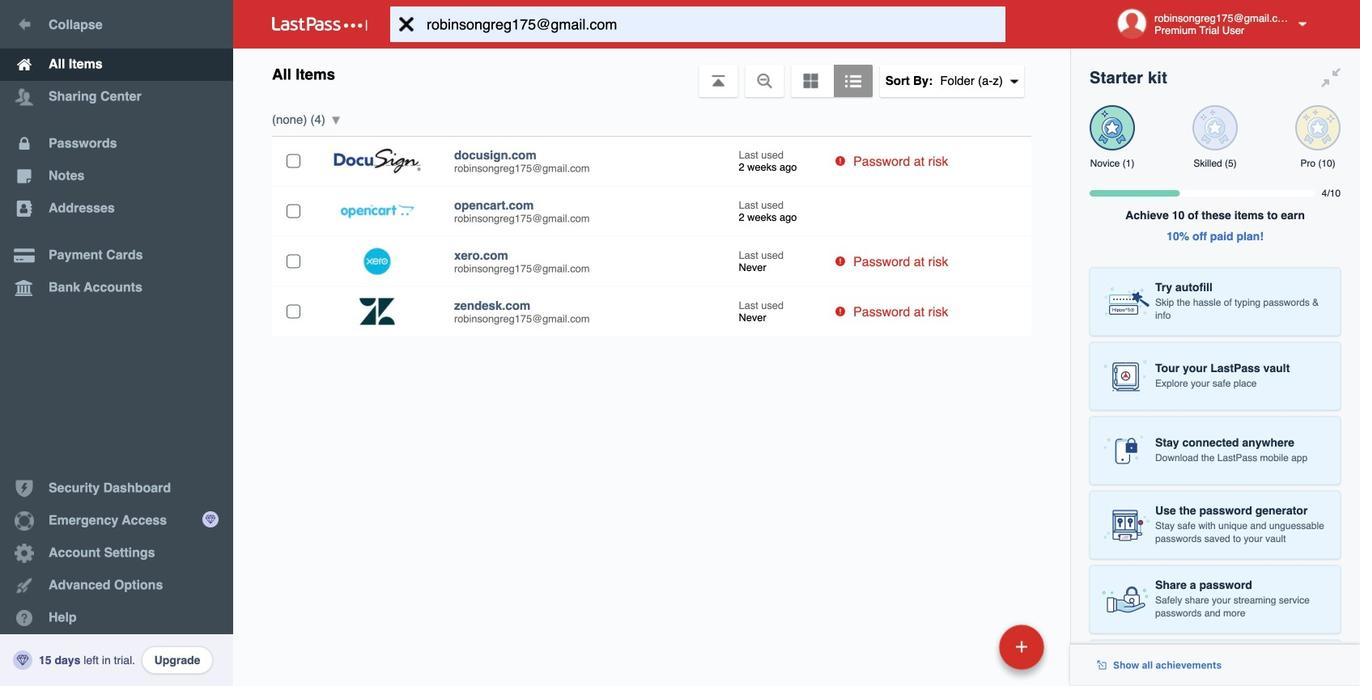 Task type: vqa. For each thing, say whether or not it's contained in the screenshot.
Search search field
yes



Task type: describe. For each thing, give the bounding box(es) containing it.
new item element
[[888, 624, 1050, 670]]

Search search field
[[390, 6, 1037, 42]]

main navigation navigation
[[0, 0, 233, 687]]

lastpass image
[[272, 17, 368, 32]]



Task type: locate. For each thing, give the bounding box(es) containing it.
vault options navigation
[[233, 49, 1070, 97]]

clear search image
[[390, 6, 423, 42]]

new item navigation
[[888, 620, 1054, 687]]

search my vault text field
[[390, 6, 1037, 42]]



